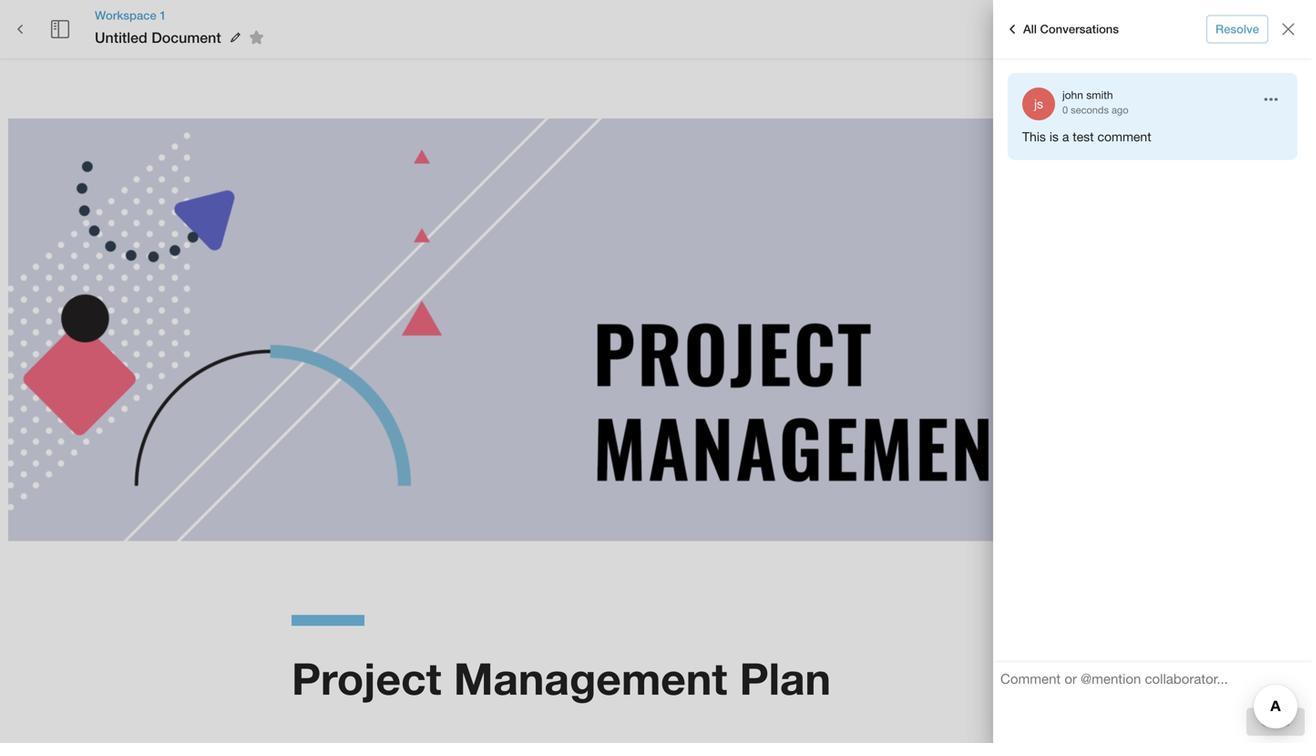 Task type: locate. For each thing, give the bounding box(es) containing it.
all
[[1024, 22, 1037, 36]]

0 horizontal spatial js
[[1005, 23, 1013, 36]]

js
[[1005, 23, 1013, 36], [1035, 96, 1044, 111]]

js left 0
[[1035, 96, 1044, 111]]

favorite image
[[246, 27, 268, 48]]

document
[[152, 29, 221, 46]]

project management plan
[[292, 652, 831, 704]]

0
[[1063, 104, 1069, 116]]

untitled
[[95, 29, 147, 46]]

john
[[1063, 88, 1084, 101]]

1 horizontal spatial js
[[1035, 96, 1044, 111]]

1
[[160, 8, 166, 22]]

untitled document
[[95, 29, 221, 46]]

workspace
[[95, 8, 157, 22]]

js left all
[[1005, 23, 1013, 36]]

ago
[[1112, 104, 1129, 116]]

project
[[292, 652, 442, 704]]

all conversations
[[1024, 22, 1120, 36]]

0 vertical spatial js
[[1005, 23, 1013, 36]]

all conversations button
[[997, 15, 1124, 44]]

conversations
[[1041, 22, 1120, 36]]

1 vertical spatial js
[[1035, 96, 1044, 111]]

resolve button
[[1207, 15, 1269, 43]]

john smith 0 seconds ago
[[1063, 88, 1129, 116]]

workspace 1 link
[[95, 7, 270, 24]]



Task type: describe. For each thing, give the bounding box(es) containing it.
a
[[1063, 129, 1070, 144]]

test
[[1073, 129, 1095, 144]]

this
[[1023, 129, 1047, 144]]

resolve
[[1216, 22, 1260, 36]]

is
[[1050, 129, 1059, 144]]

plan
[[740, 652, 831, 704]]

this is a test comment
[[1023, 129, 1152, 144]]

more
[[1248, 22, 1276, 36]]

management
[[454, 652, 728, 704]]

js button
[[992, 12, 1027, 46]]

js inside js "button"
[[1005, 23, 1013, 36]]

more button
[[1233, 15, 1291, 43]]

smith
[[1087, 88, 1114, 101]]

seconds
[[1071, 104, 1109, 116]]

comment
[[1098, 129, 1152, 144]]

workspace 1
[[95, 8, 166, 22]]

Comment or @mention collaborator... text field
[[1001, 669, 1306, 693]]



Task type: vqa. For each thing, say whether or not it's contained in the screenshot.
more
yes



